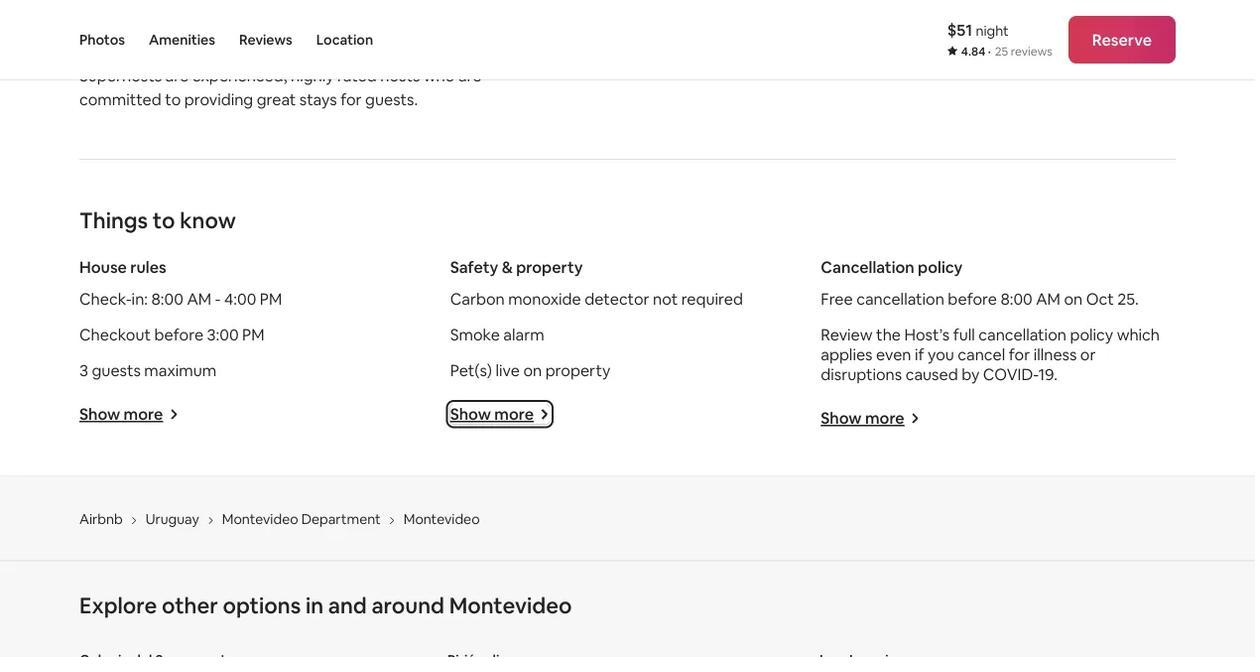 Task type: locate. For each thing, give the bounding box(es) containing it.
0 horizontal spatial for
[[341, 89, 362, 109]]

show down 3 at the bottom left
[[79, 404, 120, 425]]

1 vertical spatial for
[[1009, 344, 1031, 365]]

to inside fabrizio jorge is a superhost superhosts are experienced, highly rated hosts who are committed to providing great stays for guests.
[[165, 89, 181, 109]]

for down "rated"
[[341, 89, 362, 109]]

more
[[124, 404, 163, 425], [495, 404, 534, 425], [866, 408, 905, 429]]

to left 'know'
[[153, 206, 175, 234]]

montevideo for montevideo department
[[222, 510, 298, 528]]

applies
[[821, 344, 873, 365]]

cancellation up covid-
[[979, 324, 1067, 345]]

0 horizontal spatial more
[[124, 404, 163, 425]]

other
[[162, 592, 218, 620]]

1 horizontal spatial are
[[458, 65, 482, 86]]

pm right 3:00
[[242, 324, 265, 345]]

1 vertical spatial policy
[[1070, 324, 1114, 345]]

show more button
[[79, 404, 179, 425], [450, 404, 550, 425], [821, 408, 921, 429]]

show down pet(s) at the left bottom
[[450, 404, 491, 425]]

4:00
[[224, 289, 256, 309]]

amenities button
[[149, 0, 215, 79]]

8:00
[[151, 289, 184, 309], [1001, 289, 1033, 309]]

night
[[976, 21, 1009, 39]]

show more button down the guests
[[79, 404, 179, 425]]

0 vertical spatial policy
[[918, 257, 963, 277]]

show more down live
[[450, 404, 534, 425]]

0 horizontal spatial 8:00
[[151, 289, 184, 309]]

are down the jorge
[[165, 65, 189, 86]]

things
[[79, 206, 148, 234]]

photos button
[[79, 0, 125, 79]]

policy
[[918, 257, 963, 277], [1070, 324, 1114, 345]]

1 vertical spatial cancellation
[[979, 324, 1067, 345]]

1 horizontal spatial am
[[1037, 289, 1061, 309]]

0 horizontal spatial before
[[154, 324, 204, 345]]

1 vertical spatial property
[[546, 360, 611, 380]]

cancellation inside review the host's full cancellation policy which applies even if you cancel for illness or disruptions caused by covid-19.
[[979, 324, 1067, 345]]

cancellation
[[821, 257, 915, 277]]

house rules
[[79, 257, 166, 277]]

for left 19.
[[1009, 344, 1031, 365]]

guests
[[92, 360, 141, 380]]

more down live
[[495, 404, 534, 425]]

cancel
[[958, 344, 1006, 365]]

1 horizontal spatial show more
[[450, 404, 534, 425]]

0 vertical spatial cancellation
[[857, 289, 945, 309]]

property
[[516, 257, 583, 277], [546, 360, 611, 380]]

1 horizontal spatial show
[[450, 404, 491, 425]]

policy up free cancellation before 8:00 am on oct 25.
[[918, 257, 963, 277]]

0 horizontal spatial show more button
[[79, 404, 179, 425]]

carbon
[[450, 289, 505, 309]]

2 horizontal spatial show more
[[821, 408, 905, 429]]

show more button down disruptions
[[821, 408, 921, 429]]

show more down disruptions
[[821, 408, 905, 429]]

uruguay link
[[146, 510, 199, 528]]

to
[[165, 89, 181, 109], [153, 206, 175, 234]]

1 horizontal spatial more
[[495, 404, 534, 425]]

2 are from the left
[[458, 65, 482, 86]]

free cancellation before 8:00 am on oct 25.
[[821, 289, 1139, 309]]

show more for guests
[[79, 404, 163, 425]]

0 vertical spatial for
[[341, 89, 362, 109]]

show down disruptions
[[821, 408, 862, 429]]

before
[[948, 289, 998, 309], [154, 324, 204, 345]]

1 vertical spatial pm
[[242, 324, 265, 345]]

more down disruptions
[[866, 408, 905, 429]]

guests.
[[365, 89, 418, 109]]

show
[[79, 404, 120, 425], [450, 404, 491, 425], [821, 408, 862, 429]]

0 horizontal spatial show more
[[79, 404, 163, 425]]

montevideo
[[222, 510, 298, 528], [404, 510, 480, 528], [449, 592, 572, 620]]

0 horizontal spatial show
[[79, 404, 120, 425]]

more for live
[[495, 404, 534, 425]]

&
[[502, 257, 513, 277]]

more down 3 guests maximum
[[124, 404, 163, 425]]

location button
[[316, 0, 373, 79]]

1 vertical spatial on
[[524, 360, 542, 380]]

providing
[[184, 89, 253, 109]]

policy down "oct"
[[1070, 324, 1114, 345]]

rules
[[130, 257, 166, 277]]

are right who
[[458, 65, 482, 86]]

1 horizontal spatial show more button
[[450, 404, 550, 425]]

show more button for guests
[[79, 404, 179, 425]]

who
[[424, 65, 455, 86]]

and
[[328, 592, 367, 620]]

full
[[954, 324, 976, 345]]

on
[[1065, 289, 1083, 309], [524, 360, 542, 380]]

2 horizontal spatial show
[[821, 408, 862, 429]]

2 horizontal spatial show more button
[[821, 408, 921, 429]]

explore other options in and around montevideo
[[79, 592, 572, 620]]

1 horizontal spatial 8:00
[[1001, 289, 1033, 309]]

1 horizontal spatial for
[[1009, 344, 1031, 365]]

8:00 up review the host's full cancellation policy which applies even if you cancel for illness or disruptions caused by covid-19.
[[1001, 289, 1033, 309]]

airbnb link
[[79, 510, 123, 528]]

0 horizontal spatial am
[[187, 289, 211, 309]]

show more down the guests
[[79, 404, 163, 425]]

for
[[341, 89, 362, 109], [1009, 344, 1031, 365]]

cancellation
[[857, 289, 945, 309], [979, 324, 1067, 345]]

8:00 right in: at the top of page
[[151, 289, 184, 309]]

1 are from the left
[[165, 65, 189, 86]]

cancellation down cancellation policy
[[857, 289, 945, 309]]

1 horizontal spatial policy
[[1070, 324, 1114, 345]]

-
[[215, 289, 221, 309]]

alarm
[[504, 324, 545, 345]]

superhosts
[[79, 65, 162, 86]]

0 vertical spatial on
[[1065, 289, 1083, 309]]

to left providing
[[165, 89, 181, 109]]

0 vertical spatial to
[[165, 89, 181, 109]]

montevideo link
[[404, 510, 480, 528]]

property up monoxide
[[516, 257, 583, 277]]

before up the maximum
[[154, 324, 204, 345]]

rated
[[338, 65, 377, 86]]

highly
[[291, 65, 334, 86]]

carbon monoxide detector not required
[[450, 289, 743, 309]]

pm
[[260, 289, 282, 309], [242, 324, 265, 345]]

am left -
[[187, 289, 211, 309]]

on left "oct"
[[1065, 289, 1083, 309]]

1 am from the left
[[187, 289, 211, 309]]

the
[[877, 324, 901, 345]]

0 vertical spatial before
[[948, 289, 998, 309]]

reviews
[[1011, 44, 1053, 59]]

$51
[[948, 19, 973, 40]]

check-in: 8:00 am - 4:00 pm
[[79, 289, 282, 309]]

are
[[165, 65, 189, 86], [458, 65, 482, 86]]

which
[[1117, 324, 1160, 345]]

·
[[988, 44, 992, 59]]

4.84
[[962, 44, 986, 59]]

show more
[[79, 404, 163, 425], [450, 404, 534, 425], [821, 408, 905, 429]]

1 vertical spatial to
[[153, 206, 175, 234]]

by
[[962, 364, 980, 384]]

property right live
[[546, 360, 611, 380]]

1 horizontal spatial cancellation
[[979, 324, 1067, 345]]

host's
[[905, 324, 950, 345]]

pm right the '4:00'
[[260, 289, 282, 309]]

am left "oct"
[[1037, 289, 1061, 309]]

covid-
[[984, 364, 1039, 384]]

3 guests maximum
[[79, 360, 217, 380]]

before up full at the right of page
[[948, 289, 998, 309]]

am
[[187, 289, 211, 309], [1037, 289, 1061, 309]]

2 8:00 from the left
[[1001, 289, 1033, 309]]

show for 3
[[79, 404, 120, 425]]

show more button down live
[[450, 404, 550, 425]]

0 vertical spatial pm
[[260, 289, 282, 309]]

0 horizontal spatial are
[[165, 65, 189, 86]]

photos
[[79, 31, 125, 49]]

on right live
[[524, 360, 542, 380]]

free
[[821, 289, 853, 309]]



Task type: describe. For each thing, give the bounding box(es) containing it.
checkout before 3:00 pm
[[79, 324, 265, 345]]

montevideo department link
[[222, 510, 381, 528]]

1 horizontal spatial on
[[1065, 289, 1083, 309]]

uruguay
[[146, 510, 199, 528]]

maximum
[[144, 360, 217, 380]]

explore
[[79, 592, 157, 620]]

4.84 · 25 reviews
[[962, 44, 1053, 59]]

around
[[372, 592, 445, 620]]

for inside fabrizio jorge is a superhost superhosts are experienced, highly rated hosts who are committed to providing great stays for guests.
[[341, 89, 362, 109]]

1 vertical spatial before
[[154, 324, 204, 345]]

not
[[653, 289, 678, 309]]

pet(s)
[[450, 360, 492, 380]]

reviews button
[[239, 0, 293, 79]]

in:
[[132, 289, 148, 309]]

0 horizontal spatial on
[[524, 360, 542, 380]]

disruptions
[[821, 364, 903, 384]]

review
[[821, 324, 873, 345]]

checkout
[[79, 324, 151, 345]]

3:00
[[207, 324, 239, 345]]

policy inside review the host's full cancellation policy which applies even if you cancel for illness or disruptions caused by covid-19.
[[1070, 324, 1114, 345]]

show more button for live
[[450, 404, 550, 425]]

superhost
[[215, 35, 292, 56]]

2 horizontal spatial more
[[866, 408, 905, 429]]

if
[[915, 344, 925, 365]]

25
[[995, 44, 1009, 59]]

more for guests
[[124, 404, 163, 425]]

smoke alarm
[[450, 324, 545, 345]]

is
[[188, 35, 200, 56]]

2 am from the left
[[1037, 289, 1061, 309]]

check-
[[79, 289, 132, 309]]

1 horizontal spatial before
[[948, 289, 998, 309]]

things to know
[[79, 206, 236, 234]]

review the host's full cancellation policy which applies even if you cancel for illness or disruptions caused by covid-19.
[[821, 324, 1160, 384]]

know
[[180, 206, 236, 234]]

jorge
[[141, 35, 185, 56]]

$51 night
[[948, 19, 1009, 40]]

you
[[928, 344, 955, 365]]

0 horizontal spatial cancellation
[[857, 289, 945, 309]]

or
[[1081, 344, 1096, 365]]

even
[[876, 344, 912, 365]]

live
[[496, 360, 520, 380]]

show more for live
[[450, 404, 534, 425]]

smoke
[[450, 324, 500, 345]]

montevideo department
[[222, 510, 381, 528]]

great
[[257, 89, 296, 109]]

safety
[[450, 257, 499, 277]]

0 horizontal spatial policy
[[918, 257, 963, 277]]

hosts
[[380, 65, 420, 86]]

experienced,
[[192, 65, 287, 86]]

pet(s) live on property
[[450, 360, 611, 380]]

airbnb
[[79, 510, 123, 528]]

fabrizio
[[79, 35, 138, 56]]

cancellation policy
[[821, 257, 963, 277]]

caused
[[906, 364, 959, 384]]

reserve button
[[1069, 16, 1176, 64]]

monoxide
[[508, 289, 581, 309]]

for inside review the host's full cancellation policy which applies even if you cancel for illness or disruptions caused by covid-19.
[[1009, 344, 1031, 365]]

department
[[301, 510, 381, 528]]

committed
[[79, 89, 162, 109]]

detector
[[585, 289, 650, 309]]

reviews
[[239, 31, 293, 49]]

fabrizio jorge is a superhost superhosts are experienced, highly rated hosts who are committed to providing great stays for guests.
[[79, 35, 482, 109]]

oct
[[1087, 289, 1114, 309]]

3
[[79, 360, 88, 380]]

options
[[223, 592, 301, 620]]

a
[[203, 35, 212, 56]]

in
[[306, 592, 324, 620]]

show for pet(s)
[[450, 404, 491, 425]]

19.
[[1039, 364, 1058, 384]]

25.
[[1118, 289, 1139, 309]]

stays
[[300, 89, 337, 109]]

required
[[682, 289, 743, 309]]

amenities
[[149, 31, 215, 49]]

safety & property
[[450, 257, 583, 277]]

1 8:00 from the left
[[151, 289, 184, 309]]

reserve
[[1093, 29, 1152, 50]]

illness
[[1034, 344, 1077, 365]]

location
[[316, 31, 373, 49]]

house
[[79, 257, 127, 277]]

0 vertical spatial property
[[516, 257, 583, 277]]

montevideo for montevideo
[[404, 510, 480, 528]]



Task type: vqa. For each thing, say whether or not it's contained in the screenshot.
Property
yes



